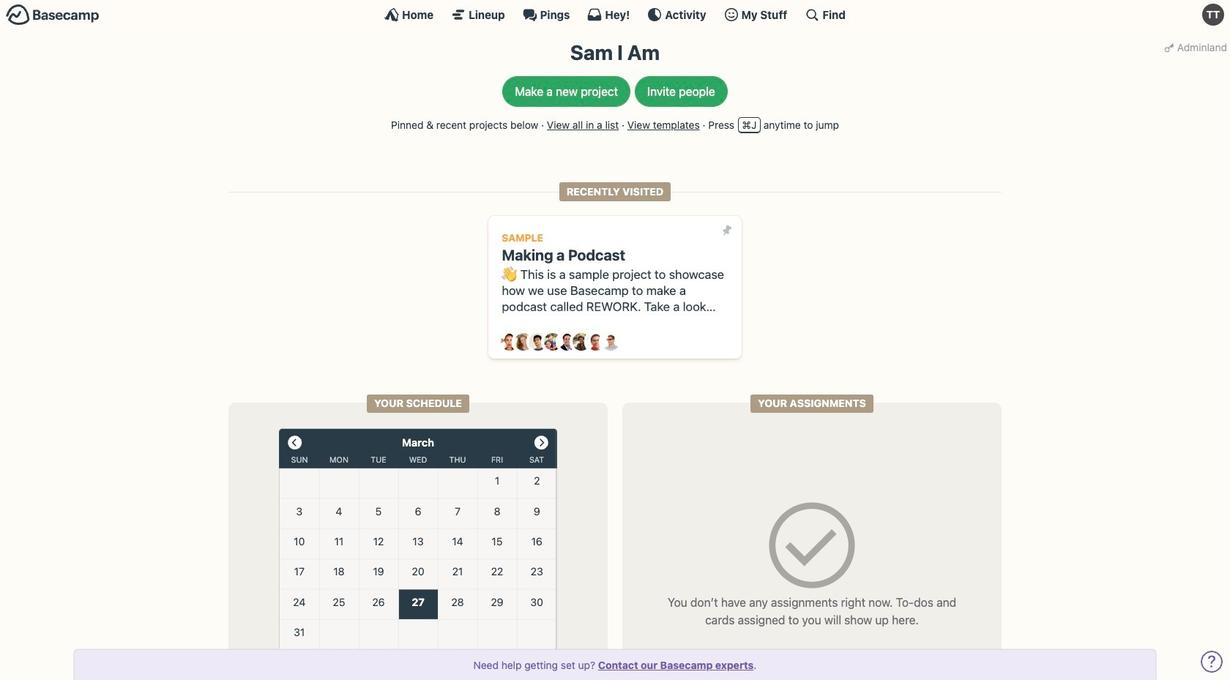 Task type: locate. For each thing, give the bounding box(es) containing it.
jared davis image
[[530, 333, 547, 351]]

cheryl walters image
[[515, 333, 533, 351]]

switch accounts image
[[6, 4, 100, 26]]

steve marsh image
[[587, 333, 605, 351]]

annie bryan image
[[501, 333, 518, 351]]



Task type: describe. For each thing, give the bounding box(es) containing it.
jennifer young image
[[544, 333, 562, 351]]

terry turtle image
[[1202, 4, 1224, 26]]

victor cooper image
[[602, 333, 619, 351]]

keyboard shortcut: ⌘ + / image
[[805, 7, 820, 22]]

main element
[[0, 0, 1230, 29]]

josh fiske image
[[558, 333, 576, 351]]

nicole katz image
[[573, 333, 590, 351]]



Task type: vqa. For each thing, say whether or not it's contained in the screenshot.
Keyboard shortcut: ⌘ + / icon
yes



